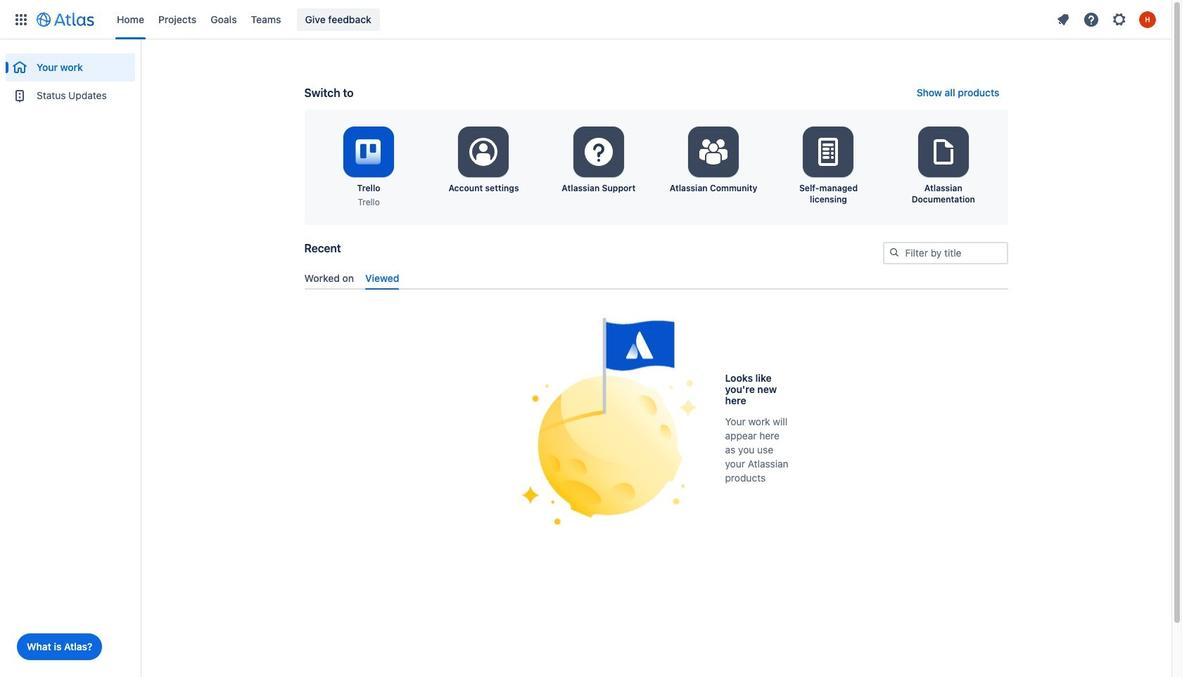 Task type: locate. For each thing, give the bounding box(es) containing it.
top element
[[8, 0, 1051, 39]]

banner
[[0, 0, 1172, 39]]

list
[[110, 0, 1051, 39], [1051, 8, 1163, 31]]

notifications image
[[1055, 11, 1072, 28]]

Filter by title field
[[884, 243, 1007, 263]]

tab list
[[299, 266, 1014, 290]]

settings image
[[1111, 11, 1128, 28], [582, 135, 616, 169], [697, 135, 731, 169], [812, 135, 846, 169], [927, 135, 960, 169]]

group
[[6, 39, 135, 114]]



Task type: describe. For each thing, give the bounding box(es) containing it.
settings image
[[467, 135, 501, 169]]

account image
[[1139, 11, 1156, 28]]

search image
[[888, 247, 900, 258]]

help icon image
[[1083, 11, 1100, 28]]

switch to... image
[[13, 11, 30, 28]]



Task type: vqa. For each thing, say whether or not it's contained in the screenshot.
Notifications image
yes



